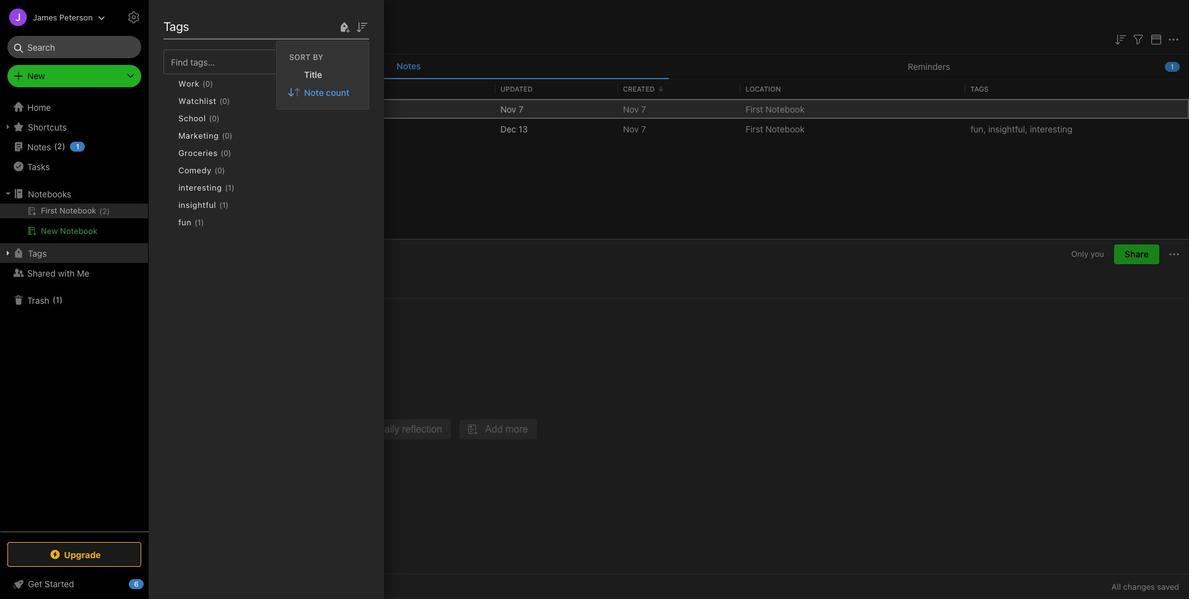 Task type: describe. For each thing, give the bounding box(es) containing it.
tag actions image for watchlist
[[230, 96, 250, 106]]

0 vertical spatial interesting
[[1030, 124, 1073, 134]]

notes ( 2 )
[[27, 141, 65, 152]]

Account field
[[0, 5, 105, 30]]

all changes saved
[[1112, 582, 1180, 592]]

expand notebooks image
[[3, 189, 13, 199]]

1 for fun
[[198, 218, 201, 227]]

get
[[28, 579, 42, 590]]

shortcuts
[[28, 122, 67, 132]]

fun ( 1 )
[[178, 217, 204, 227]]

new notebook
[[41, 226, 98, 236]]

james peterson
[[33, 12, 93, 22]]

tag actions image for interesting
[[234, 183, 254, 193]]

fun, insightful, interesting
[[971, 124, 1073, 134]]

0 vertical spatial first notebook
[[178, 12, 266, 27]]

tab list containing notes
[[149, 55, 1190, 79]]

( 2 )
[[99, 207, 110, 216]]

nov for nov 7
[[623, 104, 639, 114]]

tasks button
[[0, 157, 148, 177]]

) for trash
[[59, 295, 63, 305]]

school ( 0 )
[[178, 113, 220, 123]]

0 for school
[[212, 114, 217, 123]]

click to collapse image
[[144, 577, 153, 592]]

row group containing untitled
[[149, 99, 1190, 139]]

first notebook for nov 7
[[746, 104, 805, 114]]

insightful,
[[989, 124, 1028, 134]]

2 horizontal spatial 2
[[164, 33, 169, 44]]

work
[[178, 79, 200, 89]]

home link
[[0, 97, 149, 117]]

( for groceries
[[221, 148, 224, 158]]

new button
[[7, 65, 141, 87]]

0 for groceries
[[224, 148, 228, 158]]

( for work
[[203, 79, 205, 88]]

7 for 13
[[641, 124, 646, 134]]

all
[[1112, 582, 1121, 592]]

nov for dec 13
[[623, 124, 639, 134]]

tag actions image for groceries
[[231, 148, 251, 158]]

first for dec 13
[[746, 124, 763, 134]]

marketing ( 0 )
[[178, 131, 232, 141]]

new notebook button
[[0, 224, 148, 239]]

count
[[326, 87, 350, 98]]

notes button
[[149, 55, 669, 79]]

( for insightful
[[219, 200, 222, 210]]

tags inside button
[[28, 248, 47, 259]]

0 for comedy
[[217, 166, 222, 175]]

reminders
[[908, 61, 951, 72]]

share button
[[1115, 245, 1160, 265]]

you
[[1091, 249, 1105, 259]]

note count
[[304, 87, 350, 98]]

some
[[194, 124, 215, 134]]

) for work
[[210, 79, 213, 88]]

trash ( 1 )
[[27, 295, 63, 306]]

) for fun
[[201, 218, 204, 227]]

cell containing (
[[0, 204, 148, 219]]

changes
[[1124, 582, 1155, 592]]

tag actions image for comedy
[[225, 165, 245, 175]]

( for notes
[[54, 141, 57, 151]]

notes for notes
[[397, 61, 421, 71]]

peterson
[[59, 12, 93, 22]]

updated
[[501, 85, 533, 93]]

trash
[[27, 295, 49, 306]]

0 horizontal spatial title
[[164, 85, 183, 93]]

shared
[[27, 268, 56, 279]]

Note Editor text field
[[149, 299, 1190, 574]]

notebook inside button
[[60, 226, 98, 236]]

comedy
[[178, 165, 212, 175]]

tree containing home
[[0, 97, 149, 532]]

) for interesting
[[231, 183, 234, 192]]

nov 7 for 7
[[623, 104, 646, 114]]

Search text field
[[16, 36, 133, 58]]

groceries ( 0 )
[[178, 148, 231, 158]]

1 for trash
[[56, 295, 59, 305]]

location
[[746, 85, 781, 93]]

text
[[218, 124, 233, 134]]

saved
[[1158, 582, 1180, 592]]

sort
[[289, 52, 311, 62]]

title link
[[277, 65, 369, 83]]

fun,
[[971, 124, 986, 134]]

with
[[58, 268, 75, 279]]

tag actions field for watchlist
[[230, 94, 250, 108]]



Task type: locate. For each thing, give the bounding box(es) containing it.
dec 13
[[501, 124, 528, 134]]

notebooks link
[[0, 184, 148, 204]]

) inside watchlist ( 0 )
[[227, 96, 230, 106]]

2 horizontal spatial tags
[[971, 85, 989, 93]]

) inside school ( 0 )
[[217, 114, 220, 123]]

( right watchlist
[[220, 96, 222, 106]]

notes
[[171, 33, 193, 44]]

editing
[[164, 124, 191, 134]]

2 vertical spatial first notebook
[[746, 124, 805, 134]]

first notebook
[[178, 12, 266, 27], [746, 104, 805, 114], [746, 124, 805, 134]]

1 horizontal spatial title
[[304, 69, 322, 80]]

2 vertical spatial first
[[746, 124, 763, 134]]

title
[[304, 69, 322, 80], [164, 85, 183, 93]]

7
[[519, 104, 524, 114], [641, 104, 646, 114], [641, 124, 646, 134]]

home
[[27, 102, 51, 112]]

( up some at the top
[[209, 114, 212, 123]]

0 up watchlist ( 0 )
[[205, 79, 210, 88]]

interesting ( 1 )
[[178, 183, 234, 193]]

1 vertical spatial interesting
[[178, 183, 222, 193]]

) inside notes ( 2 )
[[62, 141, 65, 151]]

notes for notes ( 2 )
[[27, 142, 51, 152]]

2 left notes
[[164, 33, 169, 44]]

) inside comedy ( 0 )
[[222, 166, 225, 175]]

fun
[[178, 217, 192, 227]]

title up note
[[304, 69, 322, 80]]

note
[[304, 87, 324, 98]]

0 horizontal spatial notes
[[27, 142, 51, 152]]

7 for 7
[[641, 104, 646, 114]]

( down shortcuts
[[54, 141, 57, 151]]

new
[[27, 71, 45, 81], [41, 226, 58, 236]]

( inside cell
[[99, 207, 102, 216]]

( right work
[[203, 79, 205, 88]]

0 horizontal spatial 2
[[57, 141, 62, 151]]

notebook
[[208, 12, 266, 27], [766, 104, 805, 114], [766, 124, 805, 134], [60, 226, 98, 236]]

( down interesting ( 1 )
[[219, 200, 222, 210]]

cell
[[0, 204, 148, 219]]

row group
[[164, 74, 379, 249], [149, 99, 1190, 139]]

tree
[[0, 97, 149, 532]]

only you
[[1072, 249, 1105, 259]]

2
[[164, 33, 169, 44], [57, 141, 62, 151], [102, 207, 107, 216]]

tag actions image for school
[[220, 113, 239, 123]]

(
[[203, 79, 205, 88], [220, 96, 222, 106], [209, 114, 212, 123], [222, 131, 225, 140], [54, 141, 57, 151], [221, 148, 224, 158], [215, 166, 217, 175], [225, 183, 228, 192], [219, 200, 222, 210], [99, 207, 102, 216], [195, 218, 198, 227], [52, 295, 56, 305]]

) for groceries
[[228, 148, 231, 158]]

1 inside insightful ( 1 )
[[222, 200, 226, 210]]

2 vertical spatial tag actions image
[[234, 183, 254, 193]]

0 vertical spatial tag actions image
[[230, 96, 250, 106]]

Sort field
[[354, 19, 369, 34]]

title up untitled at the left of page
[[164, 85, 183, 93]]

) inside insightful ( 1 )
[[226, 200, 229, 210]]

0 inside comedy ( 0 )
[[217, 166, 222, 175]]

0 inside the work ( 0 )
[[205, 79, 210, 88]]

2 down shortcuts
[[57, 141, 62, 151]]

Tag actions field
[[230, 94, 250, 108], [220, 112, 239, 125], [231, 146, 251, 160], [225, 164, 245, 177], [234, 181, 254, 195]]

) inside the trash ( 1 )
[[59, 295, 63, 305]]

) inside the work ( 0 )
[[210, 79, 213, 88]]

insightful
[[178, 200, 216, 210]]

title inside "dropdown list" menu
[[304, 69, 322, 80]]

1 inside interesting ( 1 )
[[228, 183, 231, 192]]

marketing
[[178, 131, 219, 141]]

interesting down comedy ( 0 )
[[178, 183, 222, 193]]

school
[[178, 113, 206, 123]]

1 for interesting
[[228, 183, 231, 192]]

0 vertical spatial title
[[304, 69, 322, 80]]

notes inside button
[[397, 61, 421, 71]]

( inside the trash ( 1 )
[[52, 295, 56, 305]]

2 vertical spatial tags
[[28, 248, 47, 259]]

0 for marketing
[[225, 131, 230, 140]]

groceries
[[178, 148, 218, 158]]

0 up some at the top
[[212, 114, 217, 123]]

interesting right insightful, in the right of the page
[[1030, 124, 1073, 134]]

0 vertical spatial 2
[[164, 33, 169, 44]]

) for watchlist
[[227, 96, 230, 106]]

share
[[1125, 249, 1149, 260]]

sort options image
[[354, 20, 369, 34]]

( for marketing
[[222, 131, 225, 140]]

) for insightful
[[226, 200, 229, 210]]

1 inside fun ( 1 )
[[198, 218, 201, 227]]

( inside marketing ( 0 )
[[222, 131, 225, 140]]

expand tags image
[[3, 248, 13, 258]]

tab list
[[149, 55, 1190, 79]]

0 inside watchlist ( 0 )
[[222, 96, 227, 106]]

tag actions field for interesting
[[234, 181, 254, 195]]

notes inside notes ( 2 )
[[27, 142, 51, 152]]

)
[[210, 79, 213, 88], [227, 96, 230, 106], [217, 114, 220, 123], [230, 131, 232, 140], [62, 141, 65, 151], [228, 148, 231, 158], [222, 166, 225, 175], [231, 183, 234, 192], [226, 200, 229, 210], [107, 207, 110, 216], [201, 218, 204, 227], [59, 295, 63, 305]]

( inside school ( 0 )
[[209, 114, 212, 123]]

1 inside the trash ( 1 )
[[56, 295, 59, 305]]

0 vertical spatial new
[[27, 71, 45, 81]]

Help and Learning task checklist field
[[0, 575, 149, 595]]

1 vertical spatial 2
[[57, 141, 62, 151]]

insightful ( 1 )
[[178, 200, 229, 210]]

tags button
[[0, 243, 148, 263]]

0 vertical spatial first
[[178, 12, 205, 27]]

editing some text
[[164, 124, 233, 134]]

( for fun
[[195, 218, 198, 227]]

me
[[77, 268, 89, 279]]

( inside fun ( 1 )
[[195, 218, 198, 227]]

0 vertical spatial tags
[[164, 19, 189, 33]]

1 vertical spatial title
[[164, 85, 183, 93]]

tags up fun,
[[971, 85, 989, 93]]

notes
[[397, 61, 421, 71], [27, 142, 51, 152]]

tags right settings image
[[164, 19, 189, 33]]

0 for work
[[205, 79, 210, 88]]

tag actions image down text
[[231, 148, 251, 158]]

first notebook for dec 13
[[746, 124, 805, 134]]

( for interesting
[[225, 183, 228, 192]]

1 vertical spatial first notebook
[[746, 104, 805, 114]]

( inside notes ( 2 )
[[54, 141, 57, 151]]

( inside insightful ( 1 )
[[219, 200, 222, 210]]

1 vertical spatial first
[[746, 104, 763, 114]]

new up the 'home'
[[27, 71, 45, 81]]

( up insightful ( 1 ) at the left
[[225, 183, 228, 192]]

new for new
[[27, 71, 45, 81]]

upgrade button
[[7, 543, 141, 568]]

new inside button
[[41, 226, 58, 236]]

tag actions field for groceries
[[231, 146, 251, 160]]

1 horizontal spatial notes
[[397, 61, 421, 71]]

1 horizontal spatial 2
[[102, 207, 107, 216]]

( right trash
[[52, 295, 56, 305]]

( down marketing ( 0 )
[[221, 148, 224, 158]]

james
[[33, 12, 57, 22]]

1 horizontal spatial tags
[[164, 19, 189, 33]]

shared with me
[[27, 268, 89, 279]]

0 for watchlist
[[222, 96, 227, 106]]

2 inside cell
[[102, 207, 107, 216]]

new notebook group
[[0, 204, 148, 243]]

nov 7
[[501, 104, 524, 114], [623, 104, 646, 114], [623, 124, 646, 134]]

0 right some at the top
[[225, 131, 230, 140]]

) for school
[[217, 114, 220, 123]]

upgrade
[[64, 550, 101, 560]]

0 up interesting ( 1 )
[[217, 166, 222, 175]]

0 vertical spatial tag actions image
[[220, 113, 239, 123]]

tag actions field for comedy
[[225, 164, 245, 177]]

sort by
[[289, 52, 324, 62]]

1 for insightful
[[222, 200, 226, 210]]

2 notes
[[164, 33, 193, 44]]

dropdown list menu
[[277, 65, 369, 101]]

) inside 'groceries ( 0 )'
[[228, 148, 231, 158]]

1 vertical spatial notes
[[27, 142, 51, 152]]

tag actions image up text
[[230, 96, 250, 106]]

new inside new popup button
[[27, 71, 45, 81]]

first
[[178, 12, 205, 27], [746, 104, 763, 114], [746, 124, 763, 134]]

created
[[623, 85, 655, 93]]

1
[[1171, 62, 1175, 70], [76, 143, 79, 151], [228, 183, 231, 192], [222, 200, 226, 210], [198, 218, 201, 227], [56, 295, 59, 305]]

) inside marketing ( 0 )
[[230, 131, 232, 140]]

( right fun
[[195, 218, 198, 227]]

( for trash
[[52, 295, 56, 305]]

( inside comedy ( 0 )
[[215, 166, 217, 175]]

get started
[[28, 579, 74, 590]]

watchlist
[[178, 96, 216, 106]]

row group containing work
[[164, 74, 379, 249]]

1 vertical spatial tags
[[971, 85, 989, 93]]

13
[[519, 124, 528, 134]]

Find tags… text field
[[164, 54, 354, 70]]

shared with me link
[[0, 263, 148, 283]]

notebooks
[[28, 189, 71, 199]]

1 horizontal spatial interesting
[[1030, 124, 1073, 134]]

0 inside 'groceries ( 0 )'
[[224, 148, 228, 158]]

0 horizontal spatial interesting
[[178, 183, 222, 193]]

0 down text
[[224, 148, 228, 158]]

2 inside notes ( 2 )
[[57, 141, 62, 151]]

interesting
[[1030, 124, 1073, 134], [178, 183, 222, 193]]

by
[[313, 52, 324, 62]]

1 vertical spatial new
[[41, 226, 58, 236]]

comedy ( 0 )
[[178, 165, 225, 175]]

tags up shared
[[28, 248, 47, 259]]

( inside watchlist ( 0 )
[[220, 96, 222, 106]]

) for notes
[[62, 141, 65, 151]]

tag actions field for school
[[220, 112, 239, 125]]

tag actions image
[[230, 96, 250, 106], [231, 148, 251, 158]]

1 vertical spatial tag actions image
[[231, 148, 251, 158]]

) inside fun ( 1 )
[[201, 218, 204, 227]]

0 inside school ( 0 )
[[212, 114, 217, 123]]

nov 7 for 13
[[623, 124, 646, 134]]

work ( 0 )
[[178, 79, 213, 89]]

dec
[[501, 124, 516, 134]]

note count link
[[277, 83, 369, 101]]

( inside interesting ( 1 )
[[225, 183, 228, 192]]

0 inside marketing ( 0 )
[[225, 131, 230, 140]]

) for comedy
[[222, 166, 225, 175]]

( for comedy
[[215, 166, 217, 175]]

) inside interesting ( 1 )
[[231, 183, 234, 192]]

6
[[134, 581, 139, 589]]

2 vertical spatial 2
[[102, 207, 107, 216]]

) inside cell
[[107, 207, 110, 216]]

new for new notebook
[[41, 226, 58, 236]]

( inside 'groceries ( 0 )'
[[221, 148, 224, 158]]

0 vertical spatial notes
[[397, 61, 421, 71]]

( down notebooks link
[[99, 207, 102, 216]]

create new tag image
[[337, 20, 352, 34]]

0 horizontal spatial tags
[[28, 248, 47, 259]]

tag actions image
[[220, 113, 239, 123], [225, 165, 245, 175], [234, 183, 254, 193]]

0
[[205, 79, 210, 88], [222, 96, 227, 106], [212, 114, 217, 123], [225, 131, 230, 140], [224, 148, 228, 158], [217, 166, 222, 175]]

( for school
[[209, 114, 212, 123]]

first for nov 7
[[746, 104, 763, 114]]

watchlist ( 0 )
[[178, 96, 230, 106]]

note window element
[[149, 240, 1190, 600]]

shortcuts button
[[0, 117, 148, 137]]

1 vertical spatial tag actions image
[[225, 165, 245, 175]]

( inside the work ( 0 )
[[203, 79, 205, 88]]

0 right watchlist
[[222, 96, 227, 106]]

( up interesting ( 1 )
[[215, 166, 217, 175]]

tags
[[164, 19, 189, 33], [971, 85, 989, 93], [28, 248, 47, 259]]

nov
[[501, 104, 516, 114], [623, 104, 639, 114], [623, 124, 639, 134]]

only
[[1072, 249, 1089, 259]]

2 down notebooks link
[[102, 207, 107, 216]]

started
[[45, 579, 74, 590]]

settings image
[[126, 10, 141, 25]]

None search field
[[16, 36, 133, 58]]

tasks
[[27, 161, 50, 172]]

new up 'tags' button
[[41, 226, 58, 236]]

untitled
[[164, 104, 195, 114]]

( right some at the top
[[222, 131, 225, 140]]

) for marketing
[[230, 131, 232, 140]]

( for watchlist
[[220, 96, 222, 106]]



Task type: vqa. For each thing, say whether or not it's contained in the screenshot.


